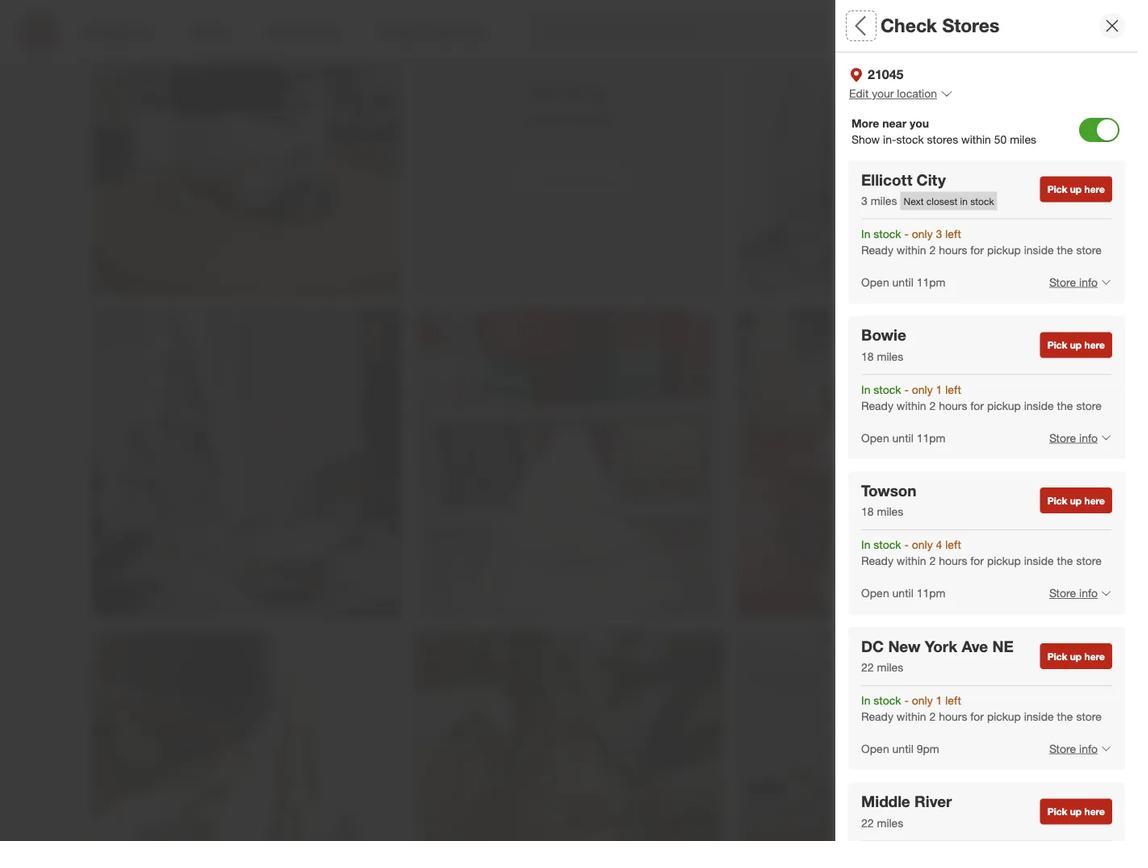 Task type: describe. For each thing, give the bounding box(es) containing it.
in for ellicott
[[862, 227, 871, 241]]

dec
[[1048, 355, 1066, 367]]

pick up here for bowie
[[1048, 339, 1106, 351]]

- right the of
[[905, 382, 909, 396]]

- right $5.00
[[1028, 619, 1032, 633]]

user image by @lizdeck93 image
[[91, 0, 401, 295]]

figurine for 10.25" battery operated lit glass christmas tree figurine - wondershop™
[[997, 371, 1047, 387]]

info for dc new york ave ne
[[1080, 742, 1098, 756]]

available
[[849, 417, 904, 433]]

more near you show in-stock stores within 50 miles
[[852, 116, 1037, 146]]

show for show in-stock stores
[[922, 482, 957, 498]]

only for bowie
[[912, 382, 933, 396]]

near for in-
[[883, 116, 907, 130]]

- inside in stock - only 3 left ready within 2 hours for pickup inside the store
[[905, 227, 909, 241]]

store info for dc new york ave ne
[[1050, 742, 1098, 756]]

city
[[917, 170, 947, 189]]

store for dc new york ave ne
[[1050, 742, 1077, 756]]

closest
[[927, 195, 958, 207]]

wondershop
[[991, 147, 1046, 159]]

shipping get it by tue, dec 12
[[1048, 322, 1105, 367]]

columbia button
[[938, 391, 993, 409]]

to for ribbed mercury glass cashmere vanilla footed jar candle silver - threshold™
[[1025, 653, 1035, 665]]

open until 9pm
[[862, 742, 940, 756]]

inside for bowie
[[1025, 398, 1055, 413]]

tree for 10.25" battery operated lit glass christmas tree figurine - wondershop™ wondershop
[[1058, 98, 1084, 113]]

candle
[[997, 601, 1040, 616]]

in for towson
[[862, 538, 871, 552]]

gold
[[887, 209, 915, 225]]

in stock - only 4 left ready within 2 hours for pickup inside the store
[[862, 538, 1102, 568]]

the inside available near you ready within 2 hours for pickup inside the store
[[1073, 436, 1091, 451]]

1 for york
[[937, 694, 943, 708]]

gold image
[[935, 237, 969, 270]]

18 for bowie
[[862, 349, 874, 363]]

pick for towson
[[1048, 495, 1068, 507]]

store info for bowie
[[1050, 431, 1098, 445]]

ribbed mercury glass cashmere vanilla footed jar candle silver - threshold™
[[997, 545, 1106, 635]]

in- inside more near you show in-stock stores within 50 miles
[[884, 132, 897, 146]]

What can we help you find? suggestions appear below search field
[[528, 15, 919, 50]]

dc new york ave ne 22 miles
[[862, 637, 1014, 675]]

¬ for figurine
[[1036, 370, 1047, 386]]

add item
[[1063, 530, 1115, 546]]

bowie
[[862, 326, 907, 345]]

check stores
[[881, 14, 1000, 37]]

$5.00
[[997, 619, 1025, 633]]

ellicott
[[862, 170, 913, 189]]

new at ¬
[[997, 599, 1046, 615]]

$5.00 - $15.00
[[997, 619, 1069, 633]]

towson
[[862, 482, 917, 500]]

22 inside middle river 22 miles
[[862, 816, 874, 830]]

get
[[1048, 341, 1064, 353]]

pickup for dc new york ave ne
[[988, 710, 1022, 724]]

tue,
[[1088, 341, 1105, 353]]

only at ¬
[[997, 370, 1047, 386]]

of
[[874, 392, 885, 408]]

add inside 'choose options' dialog
[[1063, 530, 1087, 546]]

for up available near you ready within 2 hours for pickup inside the store
[[971, 398, 985, 413]]

search button
[[908, 15, 947, 53]]

open until 11pm for ellicott
[[862, 275, 946, 289]]

at for ribbed mercury glass cashmere vanilla footed jar candle silver - threshold™
[[1023, 600, 1033, 614]]

figurine for 10.25" battery operated lit glass christmas tree figurine - wondershop™ wondershop
[[991, 114, 1041, 130]]

store for towson
[[1050, 586, 1077, 601]]

dc
[[862, 637, 885, 656]]

registries inside 'choose options' dialog
[[945, 530, 998, 546]]

copper image
[[851, 237, 885, 270]]

in- inside button
[[960, 482, 976, 498]]

0 horizontal spatial $15.00
[[997, 415, 1031, 429]]

upload photo button
[[510, 162, 629, 198]]

10.25" battery operated lit glass christmas tree figurine - wondershop™ link for only at
[[997, 315, 1116, 405]]

left for towson
[[946, 538, 962, 552]]

- up open until 9pm
[[905, 694, 909, 708]]

open for towson
[[862, 586, 890, 601]]

next
[[904, 195, 924, 207]]

miles inside the ellicott city 3 miles next closest in stock
[[871, 194, 898, 208]]

silver
[[1044, 601, 1078, 616]]

stock right the of
[[888, 392, 920, 408]]

10.25" battery operated lit glass christmas tree figurine - wondershop™ wondershop
[[991, 65, 1106, 159]]

ne
[[993, 637, 1014, 656]]

add to cart button for ribbed mercury glass cashmere vanilla footed jar candle silver - threshold™
[[997, 646, 1064, 672]]

options for 10.25" battery operated lit glass christmas tree figurine - wondershop™
[[1086, 505, 1119, 517]]

for inside in stock - only 3 left ready within 2 hours for pickup inside the store
[[971, 243, 985, 257]]

for inside available near you ready within 2 hours for pickup inside the store
[[974, 436, 989, 451]]

show in-stock stores button
[[849, 472, 1126, 508]]

lit for 10.25" battery operated lit glass christmas tree figurine - wondershop™ wondershop
[[1052, 82, 1068, 97]]

available
[[878, 341, 915, 353]]

11pm for towson
[[917, 586, 946, 601]]

9pm
[[917, 742, 940, 756]]

- inside in stock - only 4 left ready within 2 hours for pickup inside the store
[[905, 538, 909, 552]]

miles inside towson 18 miles
[[878, 505, 904, 519]]

choose options for ribbed mercury glass cashmere vanilla footed jar candle silver - threshold™
[[1050, 719, 1119, 731]]

lit for 10.25" battery operated lit glass christmas tree figurine - wondershop™
[[1058, 334, 1074, 350]]

only
[[997, 371, 1020, 385]]

stock right out at the top right
[[874, 382, 902, 396]]

18 for towson
[[862, 505, 874, 519]]

you for more near you
[[910, 116, 930, 130]]

more
[[852, 116, 880, 130]]

silver image
[[893, 237, 927, 270]]

store inside available near you ready within 2 hours for pickup inside the store
[[1095, 436, 1124, 451]]

ribbed mercury glass cashmere vanilla footed jar candle silver - threshold™ image
[[849, 544, 987, 683]]

add for 10.25" battery operated lit glass christmas tree figurine - wondershop™
[[1004, 449, 1023, 461]]

pick up here for ellicott city
[[1048, 184, 1106, 196]]

22 inside dc new york ave ne 22 miles
[[862, 660, 874, 675]]

edit your location button
[[849, 85, 955, 102]]

add to cart button for 10.25" battery operated lit glass christmas tree figurine - wondershop™
[[997, 442, 1064, 468]]

until for dc
[[893, 742, 914, 756]]

here for middle river
[[1085, 806, 1106, 818]]

user image by @bloomintobeautiful image
[[737, 0, 1048, 295]]

only for towson
[[912, 538, 933, 552]]

color gold
[[849, 209, 915, 225]]

at inside 'choose options' dialog
[[924, 392, 935, 408]]

2 inside available near you ready within 2 hours for pickup inside the store
[[927, 436, 934, 451]]

user image by @leisurelambie image
[[737, 631, 1048, 842]]

1 vertical spatial $15.00
[[1035, 619, 1069, 633]]

open until 11pm for bowie
[[862, 431, 946, 445]]

here for dc new york ave ne
[[1085, 650, 1106, 663]]

near for within
[[908, 417, 935, 433]]

store for ellicott city
[[1050, 275, 1077, 289]]

operated for 10.25" battery operated lit glass christmas tree figurine - wondershop™
[[997, 334, 1055, 350]]

ready for ellicott
[[862, 243, 894, 257]]

store for ellicott city
[[1077, 243, 1102, 257]]

location
[[898, 86, 938, 100]]

miles inside more near you show in-stock stores within 50 miles
[[1011, 132, 1037, 146]]

11pm for bowie
[[917, 431, 946, 445]]

ave
[[962, 637, 989, 656]]

search
[[908, 26, 947, 42]]

not
[[859, 341, 875, 353]]

the for dc new york ave ne
[[1058, 710, 1074, 724]]

registries for ribbed mercury glass cashmere vanilla footed jar candle silver - threshold™
[[944, 717, 997, 733]]

store info button for towson
[[1039, 576, 1113, 611]]

left for bowie
[[946, 382, 962, 396]]

to for 10.25" battery operated lit glass christmas tree figurine - wondershop™
[[1025, 449, 1035, 461]]

ready for dc
[[862, 710, 894, 724]]

the for towson
[[1058, 554, 1074, 568]]

inside for dc new york ave ne
[[1025, 710, 1055, 724]]

options for ribbed mercury glass cashmere vanilla footed jar candle silver - threshold™
[[1086, 719, 1119, 731]]

color
[[849, 209, 880, 225]]

ready for bowie
[[862, 398, 894, 413]]

jar
[[1087, 582, 1106, 598]]

glass inside ribbed mercury glass cashmere vanilla footed jar candle silver - threshold™
[[997, 564, 1032, 579]]

pick up here button for towson
[[1041, 488, 1113, 514]]

info for ellicott city
[[1080, 275, 1098, 289]]

stock inside in stock - only 4 left ready within 2 hours for pickup inside the store
[[874, 538, 902, 552]]

out
[[849, 392, 870, 408]]

tree for 10.25" battery operated lit glass christmas tree figurine - wondershop™
[[1064, 353, 1090, 368]]

bowie 18 miles
[[862, 326, 907, 363]]

add for ribbed mercury glass cashmere vanilla footed jar candle silver - threshold™
[[1004, 653, 1023, 665]]

add item button
[[1035, 521, 1126, 556]]

¬ for candle
[[1036, 599, 1046, 615]]

choose options inside dialog
[[849, 14, 988, 37]]

item
[[1090, 530, 1115, 546]]

wondershop™ for 10.25" battery operated lit glass christmas tree figurine - wondershop™
[[997, 390, 1082, 405]]

river
[[915, 793, 953, 812]]

ready for towson
[[862, 554, 894, 568]]

choose inside dialog
[[849, 14, 917, 37]]

up for dc new york ave ne
[[1071, 650, 1082, 663]]

towson 18 miles
[[862, 482, 917, 519]]

ellicott city 3 miles next closest in stock
[[862, 170, 995, 208]]

in stock - only 3 left ready within 2 hours for pickup inside the store
[[862, 227, 1102, 257]]

50
[[995, 132, 1007, 146]]

only for dc
[[912, 694, 933, 708]]



Task type: vqa. For each thing, say whether or not it's contained in the screenshot.
target.com.
no



Task type: locate. For each thing, give the bounding box(es) containing it.
vanilla
[[997, 582, 1037, 598]]

within down "available"
[[889, 436, 923, 451]]

1 in from the top
[[862, 227, 871, 241]]

show down more
[[852, 132, 881, 146]]

shipping
[[1048, 322, 1102, 338]]

within up open until 9pm
[[897, 710, 927, 724]]

1 vertical spatial add
[[1063, 530, 1087, 546]]

add to cart button up show in-stock stores
[[997, 442, 1064, 468]]

2 ¬ from the top
[[1036, 599, 1046, 615]]

1 vertical spatial glass
[[1078, 334, 1112, 350]]

3 store info from the top
[[1050, 586, 1098, 601]]

your down 21045
[[873, 86, 894, 100]]

10.25" for 10.25" battery operated lit glass christmas tree figurine - wondershop™ wondershop
[[991, 65, 1029, 81]]

2 info from the top
[[1080, 431, 1098, 445]]

1 horizontal spatial you
[[939, 417, 961, 433]]

pickup up show in-stock stores
[[993, 436, 1031, 451]]

2 vertical spatial options
[[1086, 719, 1119, 731]]

2 18 from the top
[[862, 505, 874, 519]]

user image by @mrsmeaganfowler image
[[849, 18, 1126, 295], [91, 308, 401, 618]]

4 store info from the top
[[1050, 742, 1098, 756]]

look!
[[570, 106, 613, 129]]

glass down '17' link
[[1072, 82, 1106, 97]]

within
[[962, 132, 992, 146], [897, 243, 927, 257], [897, 398, 927, 413], [889, 436, 923, 451], [897, 554, 927, 568], [897, 710, 927, 724]]

pick for dc new york ave ne
[[1048, 650, 1068, 663]]

0 vertical spatial add to cart button
[[997, 442, 1064, 468]]

open up dc
[[862, 586, 890, 601]]

you
[[910, 116, 930, 130], [939, 417, 961, 433]]

5 here from the top
[[1085, 806, 1106, 818]]

3 pick from the top
[[1048, 495, 1068, 507]]

2 vertical spatial show
[[922, 482, 957, 498]]

2 up from the top
[[1071, 339, 1082, 351]]

stock inside button
[[976, 482, 1010, 498]]

3 info from the top
[[1080, 586, 1098, 601]]

glass for 10.25" battery operated lit glass christmas tree figurine - wondershop™
[[1078, 334, 1112, 350]]

choose options button
[[1043, 498, 1126, 524], [1043, 712, 1126, 738]]

stores inside more near you show in-stock stores within 50 miles
[[928, 132, 959, 146]]

within down gold
[[897, 243, 927, 257]]

check stores dialog
[[836, 0, 1139, 842]]

for down ave
[[971, 710, 985, 724]]

eligible for registries for 10.25" battery operated lit glass christmas tree figurine - wondershop™
[[880, 503, 997, 519]]

at right only
[[1023, 371, 1033, 385]]

0 vertical spatial tree
[[1058, 98, 1084, 113]]

0 vertical spatial new
[[997, 600, 1020, 614]]

store info for towson
[[1050, 586, 1098, 601]]

3 here from the top
[[1085, 495, 1106, 507]]

ready down towson 18 miles
[[862, 554, 894, 568]]

lit inside 10.25" battery operated lit glass christmas tree figurine - wondershop™
[[1058, 334, 1074, 350]]

1 vertical spatial cart
[[1037, 653, 1056, 665]]

10.25" inside "10.25" battery operated lit glass christmas tree figurine - wondershop™ wondershop"
[[991, 65, 1029, 81]]

until left the 9pm
[[893, 742, 914, 756]]

choose options dialog
[[836, 0, 1139, 842]]

pick for middle river
[[1048, 806, 1068, 818]]

store info button for ellicott city
[[1039, 265, 1113, 300]]

0 vertical spatial 22
[[862, 660, 874, 675]]

in inside in stock - only 3 left ready within 2 hours for pickup inside the store
[[862, 227, 871, 241]]

glass up vanilla
[[997, 564, 1032, 579]]

for down show in-stock stores button
[[926, 530, 942, 546]]

at up $5.00 - $15.00
[[1023, 600, 1033, 614]]

0 horizontal spatial stores
[[928, 132, 959, 146]]

pick up here button for ellicott city
[[1041, 177, 1113, 202]]

cart
[[1037, 449, 1056, 461], [1037, 653, 1056, 665]]

2 vertical spatial 11pm
[[917, 586, 946, 601]]

stock down available near you ready within 2 hours for pickup inside the store
[[976, 482, 1010, 498]]

1 until from the top
[[893, 275, 914, 289]]

out of stock at columbia
[[849, 392, 993, 408]]

2 for bowie
[[930, 398, 936, 413]]

show right towson
[[922, 482, 957, 498]]

$15.00 down only
[[997, 415, 1031, 429]]

1 horizontal spatial user image by @mrsmeaganfowler image
[[849, 18, 1126, 295]]

you inside available near you ready within 2 hours for pickup inside the store
[[939, 417, 961, 433]]

show us your look!
[[526, 80, 613, 129]]

3 store info button from the top
[[1039, 576, 1113, 611]]

0 vertical spatial operated
[[991, 82, 1049, 97]]

1 ¬ from the top
[[1036, 370, 1047, 386]]

2 inside in stock - only 4 left ready within 2 hours for pickup inside the store
[[930, 554, 936, 568]]

- up wondershop
[[1045, 114, 1050, 130]]

1 pick up here from the top
[[1048, 184, 1106, 196]]

4
[[937, 538, 943, 552]]

1 here from the top
[[1085, 184, 1106, 196]]

10.25" inside 10.25" battery operated lit glass christmas tree figurine - wondershop™
[[997, 316, 1035, 332]]

registries right 4
[[945, 530, 998, 546]]

at for 10.25" battery operated lit glass christmas tree figurine - wondershop™
[[1023, 371, 1033, 385]]

pickup for bowie
[[988, 398, 1022, 413]]

4 store from the top
[[1050, 742, 1077, 756]]

at inside only at ¬
[[1023, 371, 1033, 385]]

1 store info from the top
[[1050, 275, 1098, 289]]

3 only from the top
[[912, 538, 933, 552]]

pick
[[1048, 184, 1068, 196], [1048, 339, 1068, 351], [1048, 495, 1068, 507], [1048, 650, 1068, 663], [1048, 806, 1068, 818]]

17
[[1103, 17, 1112, 27]]

1 vertical spatial options
[[1086, 505, 1119, 517]]

only
[[912, 227, 933, 241], [912, 382, 933, 396], [912, 538, 933, 552], [912, 694, 933, 708]]

only down dc new york ave ne 22 miles
[[912, 694, 933, 708]]

the inside in stock - only 3 left ready within 2 hours for pickup inside the store
[[1058, 243, 1074, 257]]

$15.00 down the silver
[[1035, 619, 1069, 633]]

18 inside bowie 18 miles
[[862, 349, 874, 363]]

1 vertical spatial eligible for registries
[[881, 530, 998, 546]]

4 info from the top
[[1080, 742, 1098, 756]]

0 vertical spatial christmas
[[991, 98, 1054, 113]]

store info button
[[1039, 265, 1113, 300], [1039, 420, 1113, 456], [1039, 576, 1113, 611], [1039, 732, 1113, 767]]

3 pick up here button from the top
[[1041, 488, 1113, 514]]

10.25" for 10.25" battery operated lit glass christmas tree figurine - wondershop™
[[997, 316, 1035, 332]]

inside inside available near you ready within 2 hours for pickup inside the store
[[1035, 436, 1069, 451]]

christmas up only at ¬
[[997, 353, 1060, 368]]

0 vertical spatial user image by @mrsmeaganfowler image
[[849, 18, 1126, 295]]

0 vertical spatial choose options button
[[1043, 498, 1126, 524]]

0 vertical spatial in stock - only 1 left ready within 2 hours for pickup inside the store
[[862, 382, 1102, 413]]

- left 4
[[905, 538, 909, 552]]

0 vertical spatial 1
[[937, 382, 943, 396]]

pick up here for towson
[[1048, 495, 1106, 507]]

4 until from the top
[[893, 742, 914, 756]]

- down gold
[[905, 227, 909, 241]]

0 vertical spatial 10.25" battery operated lit glass christmas tree figurine - wondershop™ link
[[991, 65, 1126, 146]]

0 vertical spatial battery
[[1033, 65, 1078, 81]]

tree
[[1058, 98, 1084, 113], [1064, 353, 1090, 368]]

your
[[873, 86, 894, 100], [526, 106, 565, 129]]

1 only from the top
[[912, 227, 933, 241]]

pickup for towson
[[988, 554, 1022, 568]]

2 to from the top
[[1025, 653, 1035, 665]]

lit
[[1052, 82, 1068, 97], [1058, 334, 1074, 350]]

1 vertical spatial 10.25"
[[997, 316, 1035, 332]]

eligible inside 'choose options' dialog
[[881, 530, 923, 546]]

store for dc new york ave ne
[[1077, 710, 1102, 724]]

4 pick up here from the top
[[1048, 650, 1106, 663]]

christmas for 10.25" battery operated lit glass christmas tree figurine - wondershop™ wondershop
[[991, 98, 1054, 113]]

figurine inside 10.25" battery operated lit glass christmas tree figurine - wondershop™
[[997, 371, 1047, 387]]

0 vertical spatial open until 11pm
[[862, 275, 946, 289]]

add to cart for ribbed mercury glass cashmere vanilla footed jar candle silver - threshold™
[[1004, 653, 1056, 665]]

at left columbia
[[924, 392, 935, 408]]

eligible left 4
[[881, 530, 923, 546]]

1 vertical spatial 10.25" battery operated lit glass christmas tree figurine - wondershop™ link
[[997, 315, 1116, 405]]

user image by @m_designsco image
[[91, 631, 401, 842]]

wondershop™ inside "10.25" battery operated lit glass christmas tree figurine - wondershop™ wondershop"
[[991, 130, 1076, 146]]

cart up show in-stock stores
[[1037, 449, 1056, 461]]

your inside show us your look!
[[526, 106, 565, 129]]

operated for 10.25" battery operated lit glass christmas tree figurine - wondershop™ wondershop
[[991, 82, 1049, 97]]

2 vertical spatial registries
[[944, 717, 997, 733]]

check
[[881, 14, 938, 37]]

2 choose options button from the top
[[1043, 712, 1126, 738]]

1 vertical spatial choose options
[[1050, 505, 1119, 517]]

0 vertical spatial figurine
[[991, 114, 1041, 130]]

the for ellicott city
[[1058, 243, 1074, 257]]

the
[[1058, 243, 1074, 257], [1058, 398, 1074, 413], [1073, 436, 1091, 451], [1058, 554, 1074, 568], [1058, 710, 1074, 724]]

christmas up 50
[[991, 98, 1054, 113]]

- inside ribbed mercury glass cashmere vanilla footed jar candle silver - threshold™
[[1081, 601, 1087, 616]]

in down towson 18 miles
[[862, 538, 871, 552]]

in for dc
[[862, 694, 871, 708]]

¬ right only
[[1036, 370, 1047, 386]]

battery inside "10.25" battery operated lit glass christmas tree figurine - wondershop™ wondershop"
[[1033, 65, 1078, 81]]

2 vertical spatial choose
[[1050, 719, 1084, 731]]

1 horizontal spatial in-
[[960, 482, 976, 498]]

2 add to cart button from the top
[[997, 646, 1064, 672]]

inside
[[1025, 243, 1055, 257], [1025, 398, 1055, 413], [1035, 436, 1069, 451], [1025, 554, 1055, 568], [1025, 710, 1055, 724]]

open until 11pm down 4
[[862, 586, 946, 601]]

2 left from the top
[[946, 382, 962, 396]]

1 vertical spatial to
[[1025, 653, 1035, 665]]

open until 11pm down out of stock at columbia at the top right
[[862, 431, 946, 445]]

2 open from the top
[[862, 431, 890, 445]]

at inside new at ¬
[[1023, 600, 1033, 614]]

choose options for 10.25" battery operated lit glass christmas tree figurine - wondershop™
[[1050, 505, 1119, 517]]

left for dc new york ave ne
[[946, 694, 962, 708]]

3 inside in stock - only 3 left ready within 2 hours for pickup inside the store
[[937, 227, 943, 241]]

footed
[[1040, 582, 1083, 598]]

until for bowie
[[893, 431, 914, 445]]

here
[[1085, 184, 1106, 196], [1085, 339, 1106, 351], [1085, 495, 1106, 507], [1085, 650, 1106, 663], [1085, 806, 1106, 818]]

in stock - only 1 left ready within 2 hours for pickup inside the store for miles
[[862, 382, 1102, 413]]

in stock - only 1 left ready within 2 hours for pickup inside the store
[[862, 382, 1102, 413], [862, 694, 1102, 724]]

up for bowie
[[1071, 339, 1082, 351]]

miles up color gold
[[871, 194, 898, 208]]

1 vertical spatial operated
[[997, 334, 1055, 350]]

info
[[1080, 275, 1098, 289], [1080, 431, 1098, 445], [1080, 586, 1098, 601], [1080, 742, 1098, 756]]

0 vertical spatial in-
[[884, 132, 897, 146]]

2 for towson
[[930, 554, 936, 568]]

10.25" battery operated lit glass christmas tree figurine - wondershop™ link inside 'choose options' dialog
[[991, 65, 1126, 146]]

1 vertical spatial at
[[924, 392, 935, 408]]

1 open until 11pm from the top
[[862, 275, 946, 289]]

1 vertical spatial show
[[852, 132, 881, 146]]

near
[[883, 116, 907, 130], [908, 417, 935, 433]]

2 user image by @jamielynn636 image from the left
[[737, 308, 1048, 618]]

miles inside dc new york ave ne 22 miles
[[878, 660, 904, 675]]

within left 50
[[962, 132, 992, 146]]

photo
[[585, 172, 619, 188]]

user image by @jamielynn636 image
[[414, 308, 724, 618], [737, 308, 1048, 618]]

near inside available near you ready within 2 hours for pickup inside the store
[[908, 417, 935, 433]]

ready inside in stock - only 3 left ready within 2 hours for pickup inside the store
[[862, 243, 894, 257]]

22 down the middle
[[862, 816, 874, 830]]

2 cart from the top
[[1037, 653, 1056, 665]]

1 horizontal spatial your
[[873, 86, 894, 100]]

0 vertical spatial your
[[873, 86, 894, 100]]

1 open from the top
[[862, 275, 890, 289]]

1 vertical spatial ¬
[[1036, 599, 1046, 615]]

columbia
[[938, 392, 993, 408]]

add to cart button down threshold™ on the bottom right of page
[[997, 646, 1064, 672]]

$15.00
[[997, 415, 1031, 429], [1035, 619, 1069, 633]]

tree inside "10.25" battery operated lit glass christmas tree figurine - wondershop™ wondershop"
[[1058, 98, 1084, 113]]

operated up only at ¬
[[997, 334, 1055, 350]]

12
[[1069, 355, 1079, 367]]

0 vertical spatial wondershop™
[[991, 130, 1076, 146]]

0 vertical spatial at
[[1023, 371, 1033, 385]]

operated up 50
[[991, 82, 1049, 97]]

2 only from the top
[[912, 382, 933, 396]]

1 store info button from the top
[[1039, 265, 1113, 300]]

open for ellicott
[[862, 275, 890, 289]]

for up the 9pm
[[925, 717, 940, 733]]

operated inside "10.25" battery operated lit glass christmas tree figurine - wondershop™ wondershop"
[[991, 82, 1049, 97]]

0 vertical spatial cart
[[1037, 449, 1056, 461]]

ready down color gold
[[862, 243, 894, 257]]

0 vertical spatial show
[[532, 80, 581, 103]]

stores up ribbed
[[1014, 482, 1052, 498]]

mercury
[[1044, 545, 1096, 561]]

0 vertical spatial 10.25"
[[991, 65, 1029, 81]]

0 vertical spatial ¬
[[1036, 370, 1047, 386]]

miles down the middle
[[878, 816, 904, 830]]

lit inside "10.25" battery operated lit glass christmas tree figurine - wondershop™ wondershop"
[[1052, 82, 1068, 97]]

3 until from the top
[[893, 586, 914, 601]]

2 vertical spatial add
[[1004, 653, 1023, 665]]

1 vertical spatial in-
[[960, 482, 976, 498]]

4 up from the top
[[1071, 650, 1082, 663]]

only left columbia
[[912, 382, 933, 396]]

1 add to cart button from the top
[[997, 442, 1064, 468]]

0 vertical spatial add
[[1004, 449, 1023, 461]]

3 store from the top
[[1050, 586, 1077, 601]]

eligible for registries up the 9pm
[[880, 717, 997, 733]]

within for dc new york ave ne
[[897, 710, 927, 724]]

10.25" battery operated lit glass christmas tree figurine - wondershop™
[[997, 316, 1112, 405]]

2 22 from the top
[[862, 816, 874, 830]]

1 vertical spatial in stock - only 1 left ready within 2 hours for pickup inside the store
[[862, 694, 1102, 724]]

1 horizontal spatial new
[[997, 600, 1020, 614]]

hours inside available near you ready within 2 hours for pickup inside the store
[[938, 436, 970, 451]]

for inside in stock - only 4 left ready within 2 hours for pickup inside the store
[[971, 554, 985, 568]]

3 up color
[[862, 194, 868, 208]]

hours for towson
[[939, 554, 968, 568]]

only inside in stock - only 4 left ready within 2 hours for pickup inside the store
[[912, 538, 933, 552]]

2 store from the top
[[1050, 431, 1077, 445]]

2 store info button from the top
[[1039, 420, 1113, 456]]

pick up here for dc new york ave ne
[[1048, 650, 1106, 663]]

1 cart from the top
[[1037, 449, 1056, 461]]

pick for ellicott city
[[1048, 184, 1068, 196]]

at
[[1023, 371, 1033, 385], [924, 392, 935, 408], [1023, 600, 1033, 614]]

1 vertical spatial near
[[908, 417, 935, 433]]

within down towson 18 miles
[[897, 554, 927, 568]]

stock right in
[[971, 195, 995, 207]]

pick up here button for dc new york ave ne
[[1041, 644, 1113, 669]]

1 vertical spatial battery
[[1039, 316, 1085, 332]]

operated inside 10.25" battery operated lit glass christmas tree figurine - wondershop™
[[997, 334, 1055, 350]]

figurine
[[991, 114, 1041, 130], [997, 371, 1047, 387]]

4 left from the top
[[946, 694, 962, 708]]

open for bowie
[[862, 431, 890, 445]]

eligible for registries inside 'choose options' dialog
[[881, 530, 998, 546]]

1
[[937, 382, 943, 396], [937, 694, 943, 708]]

ribbed mercury glass cashmere vanilla footed jar candle silver - threshold™ link
[[997, 544, 1116, 635]]

0 vertical spatial choose
[[849, 14, 917, 37]]

figurine inside "10.25" battery operated lit glass christmas tree figurine - wondershop™ wondershop"
[[991, 114, 1041, 130]]

you for available near you
[[939, 417, 961, 433]]

2 11pm from the top
[[917, 431, 946, 445]]

inside inside in stock - only 3 left ready within 2 hours for pickup inside the store
[[1025, 243, 1055, 257]]

1 store from the top
[[1050, 275, 1077, 289]]

ready inside in stock - only 4 left ready within 2 hours for pickup inside the store
[[862, 554, 894, 568]]

3 open from the top
[[862, 586, 890, 601]]

show inside show in-stock stores button
[[922, 482, 957, 498]]

0 vertical spatial stores
[[928, 132, 959, 146]]

0 horizontal spatial user image by @mrsmeaganfowler image
[[91, 308, 401, 618]]

1 vertical spatial 11pm
[[917, 431, 946, 445]]

choose
[[849, 14, 917, 37], [1050, 505, 1084, 517], [1050, 719, 1084, 731]]

1 vertical spatial wondershop™
[[997, 390, 1082, 405]]

1 horizontal spatial 3
[[937, 227, 943, 241]]

your inside button
[[873, 86, 894, 100]]

5 pick up here from the top
[[1048, 806, 1106, 818]]

2 in stock - only 1 left ready within 2 hours for pickup inside the store from the top
[[862, 694, 1102, 724]]

3 in from the top
[[862, 538, 871, 552]]

ready up "available"
[[862, 398, 894, 413]]

open until 11pm
[[862, 275, 946, 289], [862, 431, 946, 445], [862, 586, 946, 601]]

5 pick up here button from the top
[[1041, 799, 1113, 825]]

left inside in stock - only 4 left ready within 2 hours for pickup inside the store
[[946, 538, 962, 552]]

to up show in-stock stores
[[1025, 449, 1035, 461]]

2 here from the top
[[1085, 339, 1106, 351]]

0 horizontal spatial user image by @jamielynn636 image
[[414, 308, 724, 618]]

21045
[[868, 67, 904, 82]]

2 pick up here from the top
[[1048, 339, 1106, 351]]

ready down "available"
[[849, 436, 886, 451]]

2 for ellicott
[[930, 243, 936, 257]]

ribbed
[[997, 545, 1041, 561]]

in for bowie
[[862, 382, 871, 396]]

the inside in stock - only 4 left ready within 2 hours for pickup inside the store
[[1058, 554, 1074, 568]]

stores inside button
[[1014, 482, 1052, 498]]

until for ellicott
[[893, 275, 914, 289]]

hours inside in stock - only 4 left ready within 2 hours for pickup inside the store
[[939, 554, 968, 568]]

store
[[1050, 275, 1077, 289], [1050, 431, 1077, 445], [1050, 586, 1077, 601], [1050, 742, 1077, 756]]

hours for ellicott city
[[939, 243, 968, 257]]

1 vertical spatial add to cart
[[1004, 653, 1056, 665]]

store
[[1077, 243, 1102, 257], [1077, 398, 1102, 413], [1095, 436, 1124, 451], [1077, 554, 1102, 568], [1077, 710, 1102, 724]]

stock
[[897, 132, 925, 146], [971, 195, 995, 207], [874, 227, 902, 241], [874, 382, 902, 396], [888, 392, 920, 408], [976, 482, 1010, 498], [874, 538, 902, 552], [874, 694, 902, 708]]

edit
[[850, 86, 869, 100]]

pick up here button
[[1041, 177, 1113, 202], [1041, 332, 1113, 358], [1041, 488, 1113, 514], [1041, 644, 1113, 669], [1041, 799, 1113, 825]]

3 inside the ellicott city 3 miles next closest in stock
[[862, 194, 868, 208]]

3 open until 11pm from the top
[[862, 586, 946, 601]]

stock inside more near you show in-stock stores within 50 miles
[[897, 132, 925, 146]]

christmas inside "10.25" battery operated lit glass christmas tree figurine - wondershop™ wondershop"
[[991, 98, 1054, 113]]

only inside in stock - only 3 left ready within 2 hours for pickup inside the store
[[912, 227, 933, 241]]

3 up from the top
[[1071, 495, 1082, 507]]

2 vertical spatial open until 11pm
[[862, 586, 946, 601]]

upload
[[540, 172, 581, 188]]

store for towson
[[1077, 554, 1102, 568]]

1 choose options button from the top
[[1043, 498, 1126, 524]]

4 here from the top
[[1085, 650, 1106, 663]]

registries for 10.25" battery operated lit glass christmas tree figurine - wondershop™
[[944, 503, 997, 519]]

2 vertical spatial choose options
[[1050, 719, 1119, 731]]

0 vertical spatial you
[[910, 116, 930, 130]]

¬ up $5.00 - $15.00
[[1036, 599, 1046, 615]]

10.25" battery operated lit glass christmas tree figurine - wondershop™ link for wondershop
[[991, 65, 1126, 146]]

22 down dc
[[862, 660, 874, 675]]

2 vertical spatial glass
[[997, 564, 1032, 579]]

add to cart up show in-stock stores
[[1004, 449, 1056, 461]]

store inside in stock - only 4 left ready within 2 hours for pickup inside the store
[[1077, 554, 1102, 568]]

3 11pm from the top
[[917, 586, 946, 601]]

us
[[586, 80, 607, 103]]

- right the silver
[[1081, 601, 1087, 616]]

- inside "10.25" battery operated lit glass christmas tree figurine - wondershop™ wondershop"
[[1045, 114, 1050, 130]]

in left the of
[[862, 382, 871, 396]]

pickup right gold image
[[988, 243, 1022, 257]]

1 vertical spatial figurine
[[997, 371, 1047, 387]]

1 11pm from the top
[[917, 275, 946, 289]]

show left 'us' on the right top of the page
[[532, 80, 581, 103]]

you down location
[[910, 116, 930, 130]]

1 horizontal spatial $15.00
[[1035, 619, 1069, 633]]

pickup up vanilla
[[988, 554, 1022, 568]]

in-
[[884, 132, 897, 146], [960, 482, 976, 498]]

2 add to cart from the top
[[1004, 653, 1056, 665]]

- inside 10.25" battery operated lit glass christmas tree figurine - wondershop™
[[1051, 371, 1056, 387]]

within for ellicott city
[[897, 243, 927, 257]]

store for bowie
[[1050, 431, 1077, 445]]

store info button for dc new york ave ne
[[1039, 732, 1113, 767]]

registries down show in-stock stores
[[944, 503, 997, 519]]

hours for bowie
[[939, 398, 968, 413]]

add left item
[[1063, 530, 1087, 546]]

wondershop™
[[991, 130, 1076, 146], [997, 390, 1082, 405]]

stock inside the ellicott city 3 miles next closest in stock
[[971, 195, 995, 207]]

pick up here button for middle river
[[1041, 799, 1113, 825]]

1 user image by @jamielynn636 image from the left
[[414, 308, 724, 618]]

0 vertical spatial glass
[[1072, 82, 1106, 97]]

0 vertical spatial $15.00
[[997, 415, 1031, 429]]

hours inside in stock - only 3 left ready within 2 hours for pickup inside the store
[[939, 243, 968, 257]]

pickup inside available near you ready within 2 hours for pickup inside the store
[[993, 436, 1031, 451]]

1 horizontal spatial user image by @jamielynn636 image
[[737, 308, 1048, 618]]

within inside more near you show in-stock stores within 50 miles
[[962, 132, 992, 146]]

new up $5.00
[[997, 600, 1020, 614]]

1 18 from the top
[[862, 349, 874, 363]]

open until 11pm for towson
[[862, 586, 946, 601]]

1 vertical spatial user image by @mrsmeaganfowler image
[[91, 308, 401, 618]]

11pm down gold image
[[917, 275, 946, 289]]

1 1 from the top
[[937, 382, 943, 396]]

by
[[1075, 341, 1085, 353]]

options
[[922, 14, 988, 37], [1086, 505, 1119, 517], [1086, 719, 1119, 731]]

pickup
[[859, 322, 901, 338]]

show inside more near you show in-stock stores within 50 miles
[[852, 132, 881, 146]]

pickup not available
[[859, 322, 915, 353]]

2 horizontal spatial show
[[922, 482, 957, 498]]

0 vertical spatial near
[[883, 116, 907, 130]]

1 horizontal spatial stores
[[1014, 482, 1052, 498]]

user image by @style_and_grace_interiors image
[[414, 631, 724, 842]]

1 pick up here button from the top
[[1041, 177, 1113, 202]]

stock up open until 9pm
[[874, 694, 902, 708]]

edit your location
[[850, 86, 938, 100]]

middle river 22 miles
[[862, 793, 953, 830]]

show in-stock stores
[[922, 482, 1052, 498]]

0 horizontal spatial 3
[[862, 194, 868, 208]]

pick up here for middle river
[[1048, 806, 1106, 818]]

pickup
[[988, 243, 1022, 257], [988, 398, 1022, 413], [993, 436, 1031, 451], [988, 554, 1022, 568], [988, 710, 1022, 724]]

2 pick up here button from the top
[[1041, 332, 1113, 358]]

10.25"
[[991, 65, 1029, 81], [997, 316, 1035, 332]]

1 vertical spatial your
[[526, 106, 565, 129]]

you inside more near you show in-stock stores within 50 miles
[[910, 116, 930, 130]]

inside inside in stock - only 4 left ready within 2 hours for pickup inside the store
[[1025, 554, 1055, 568]]

1 vertical spatial 22
[[862, 816, 874, 830]]

0 horizontal spatial in-
[[884, 132, 897, 146]]

4 open from the top
[[862, 742, 890, 756]]

here for ellicott city
[[1085, 184, 1106, 196]]

available near you ready within 2 hours for pickup inside the store
[[849, 417, 1124, 451]]

stock up the city
[[897, 132, 925, 146]]

open left the 9pm
[[862, 742, 890, 756]]

store inside in stock - only 3 left ready within 2 hours for pickup inside the store
[[1077, 243, 1102, 257]]

4 pick up here button from the top
[[1041, 644, 1113, 669]]

eligible for ribbed mercury glass cashmere vanilla footed jar candle silver - threshold™
[[880, 717, 921, 733]]

to right 'ne'
[[1025, 653, 1035, 665]]

york
[[925, 637, 958, 656]]

1 pick from the top
[[1048, 184, 1068, 196]]

1 vertical spatial 1
[[937, 694, 943, 708]]

here for towson
[[1085, 495, 1106, 507]]

stock down color gold
[[874, 227, 902, 241]]

1 in stock - only 1 left ready within 2 hours for pickup inside the store from the top
[[862, 382, 1102, 413]]

glass inside "10.25" battery operated lit glass christmas tree figurine - wondershop™ wondershop"
[[1072, 82, 1106, 97]]

within inside in stock - only 3 left ready within 2 hours for pickup inside the store
[[897, 243, 927, 257]]

11pm down 4
[[917, 586, 946, 601]]

- down dec
[[1051, 371, 1056, 387]]

ready up open until 9pm
[[862, 710, 894, 724]]

10.25" down stores
[[991, 65, 1029, 81]]

eligible down towson
[[880, 503, 921, 519]]

1 to from the top
[[1025, 449, 1035, 461]]

1 vertical spatial you
[[939, 417, 961, 433]]

4 store info button from the top
[[1039, 732, 1113, 767]]

stock inside in stock - only 3 left ready within 2 hours for pickup inside the store
[[874, 227, 902, 241]]

1 vertical spatial eligible
[[881, 530, 923, 546]]

it
[[1067, 341, 1072, 353]]

1 22 from the top
[[862, 660, 874, 675]]

5 up from the top
[[1071, 806, 1082, 818]]

upload photo
[[540, 172, 619, 188]]

1 add to cart from the top
[[1004, 449, 1056, 461]]

pick up here
[[1048, 184, 1106, 196], [1048, 339, 1106, 351], [1048, 495, 1106, 507], [1048, 650, 1106, 663], [1048, 806, 1106, 818]]

0 horizontal spatial you
[[910, 116, 930, 130]]

18 down the bowie
[[862, 349, 874, 363]]

5 pick from the top
[[1048, 806, 1068, 818]]

17 link
[[1083, 15, 1119, 50]]

in
[[961, 195, 968, 207]]

to
[[1025, 449, 1035, 461], [1025, 653, 1035, 665]]

2 pick from the top
[[1048, 339, 1068, 351]]

2 vertical spatial at
[[1023, 600, 1033, 614]]

4 pick from the top
[[1048, 650, 1068, 663]]

options inside dialog
[[922, 14, 988, 37]]

-
[[1045, 114, 1050, 130], [905, 227, 909, 241], [1051, 371, 1056, 387], [905, 382, 909, 396], [905, 538, 909, 552], [1081, 601, 1087, 616], [1028, 619, 1032, 633], [905, 694, 909, 708]]

wondershop™ inside 10.25" battery operated lit glass christmas tree figurine - wondershop™
[[997, 390, 1082, 405]]

pickup down only
[[988, 398, 1022, 413]]

4 only from the top
[[912, 694, 933, 708]]

open for dc
[[862, 742, 890, 756]]

you down 'columbia' button
[[939, 417, 961, 433]]

operated
[[991, 82, 1049, 97], [997, 334, 1055, 350]]

within for towson
[[897, 554, 927, 568]]

miles inside middle river 22 miles
[[878, 816, 904, 830]]

pickup inside in stock - only 3 left ready within 2 hours for pickup inside the store
[[988, 243, 1022, 257]]

cart for silver
[[1037, 653, 1056, 665]]

store info button for bowie
[[1039, 420, 1113, 456]]

10.25" up only at ¬
[[997, 316, 1035, 332]]

threshold™
[[997, 619, 1066, 635]]

2 1 from the top
[[937, 694, 943, 708]]

new inside dc new york ave ne 22 miles
[[889, 637, 921, 656]]

2 open until 11pm from the top
[[862, 431, 946, 445]]

the for bowie
[[1058, 398, 1074, 413]]

stock down towson 18 miles
[[874, 538, 902, 552]]

up for towson
[[1071, 495, 1082, 507]]

cart down threshold™ on the bottom right of page
[[1037, 653, 1056, 665]]

0 vertical spatial 11pm
[[917, 275, 946, 289]]

18
[[862, 349, 874, 363], [862, 505, 874, 519]]

open down copper icon
[[862, 275, 890, 289]]

up
[[1071, 184, 1082, 196], [1071, 339, 1082, 351], [1071, 495, 1082, 507], [1071, 650, 1082, 663], [1071, 806, 1082, 818]]

cashmere
[[1035, 564, 1098, 579]]

add up show in-stock stores
[[1004, 449, 1023, 461]]

10.25" battery operated lit glass christmas tree figurine - wondershop™ image
[[849, 65, 978, 195], [849, 315, 987, 453], [849, 315, 987, 453]]

info for bowie
[[1080, 431, 1098, 445]]

up for middle river
[[1071, 806, 1082, 818]]

glass inside 10.25" battery operated lit glass christmas tree figurine - wondershop™
[[1078, 334, 1112, 350]]

0 vertical spatial options
[[922, 14, 988, 37]]

pickup inside in stock - only 4 left ready within 2 hours for pickup inside the store
[[988, 554, 1022, 568]]

1 vertical spatial choose
[[1050, 505, 1084, 517]]

until for towson
[[893, 586, 914, 601]]

add to cart for 10.25" battery operated lit glass christmas tree figurine - wondershop™
[[1004, 449, 1056, 461]]

hours for dc new york ave ne
[[939, 710, 968, 724]]

0 vertical spatial registries
[[944, 503, 997, 519]]

1 up from the top
[[1071, 184, 1082, 196]]

3 left from the top
[[946, 538, 962, 552]]

pick up here button for bowie
[[1041, 332, 1113, 358]]

middle
[[862, 793, 911, 812]]

christmas inside 10.25" battery operated lit glass christmas tree figurine - wondershop™
[[997, 353, 1060, 368]]

hours
[[939, 243, 968, 257], [939, 398, 968, 413], [938, 436, 970, 451], [939, 554, 968, 568], [939, 710, 968, 724]]

battery inside 10.25" battery operated lit glass christmas tree figurine - wondershop™
[[1039, 316, 1085, 332]]

info for towson
[[1080, 586, 1098, 601]]

0 horizontal spatial show
[[532, 80, 581, 103]]

1 horizontal spatial show
[[852, 132, 881, 146]]

miles inside bowie 18 miles
[[878, 349, 904, 363]]

in inside in stock - only 4 left ready within 2 hours for pickup inside the store
[[862, 538, 871, 552]]

eligible for 10.25" battery operated lit glass christmas tree figurine - wondershop™
[[880, 503, 921, 519]]

new inside new at ¬
[[997, 600, 1020, 614]]

4 in from the top
[[862, 694, 871, 708]]

within inside in stock - only 4 left ready within 2 hours for pickup inside the store
[[897, 554, 927, 568]]

wondershop™ up wondershop
[[991, 130, 1076, 146]]

new right dc
[[889, 637, 921, 656]]

ready inside available near you ready within 2 hours for pickup inside the store
[[849, 436, 886, 451]]

left inside in stock - only 3 left ready within 2 hours for pickup inside the store
[[946, 227, 962, 241]]

glass right it
[[1078, 334, 1112, 350]]

22
[[862, 660, 874, 675], [862, 816, 874, 830]]

0 vertical spatial choose options
[[849, 14, 988, 37]]

1 vertical spatial tree
[[1064, 353, 1090, 368]]

only left 4
[[912, 538, 933, 552]]

2 until from the top
[[893, 431, 914, 445]]

within inside available near you ready within 2 hours for pickup inside the store
[[889, 436, 923, 451]]

1 vertical spatial open until 11pm
[[862, 431, 946, 445]]

inside for towson
[[1025, 554, 1055, 568]]

1 left from the top
[[946, 227, 962, 241]]

0 vertical spatial 3
[[862, 194, 868, 208]]

11pm for ellicott city
[[917, 275, 946, 289]]

add to cart down threshold™ on the bottom right of page
[[1004, 653, 1056, 665]]

1 info from the top
[[1080, 275, 1098, 289]]

for up 4
[[925, 503, 940, 519]]

0 vertical spatial eligible for registries
[[880, 503, 997, 519]]

until up dc new york ave ne 22 miles
[[893, 586, 914, 601]]

1 vertical spatial choose options button
[[1043, 712, 1126, 738]]

0 horizontal spatial new
[[889, 637, 921, 656]]

tree inside 10.25" battery operated lit glass christmas tree figurine - wondershop™
[[1064, 353, 1090, 368]]

0 vertical spatial to
[[1025, 449, 1035, 461]]

3 pick up here from the top
[[1048, 495, 1106, 507]]

1 vertical spatial new
[[889, 637, 921, 656]]

eligible for registries
[[880, 503, 997, 519], [881, 530, 998, 546], [880, 717, 997, 733]]

store for bowie
[[1077, 398, 1102, 413]]

2 in from the top
[[862, 382, 871, 396]]

open
[[862, 275, 890, 289], [862, 431, 890, 445], [862, 586, 890, 601], [862, 742, 890, 756]]

2 store info from the top
[[1050, 431, 1098, 445]]

until down out of stock at columbia at the top right
[[893, 431, 914, 445]]

stores
[[943, 14, 1000, 37]]

2 inside in stock - only 3 left ready within 2 hours for pickup inside the store
[[930, 243, 936, 257]]

miles down the bowie
[[878, 349, 904, 363]]

miles down towson
[[878, 505, 904, 519]]

1 vertical spatial lit
[[1058, 334, 1074, 350]]

inside for ellicott city
[[1025, 243, 1055, 257]]

near down out of stock at columbia at the top right
[[908, 417, 935, 433]]

eligible for registries down towson 18 miles
[[881, 530, 998, 546]]

18 inside towson 18 miles
[[862, 505, 874, 519]]

show inside show us your look!
[[532, 80, 581, 103]]



